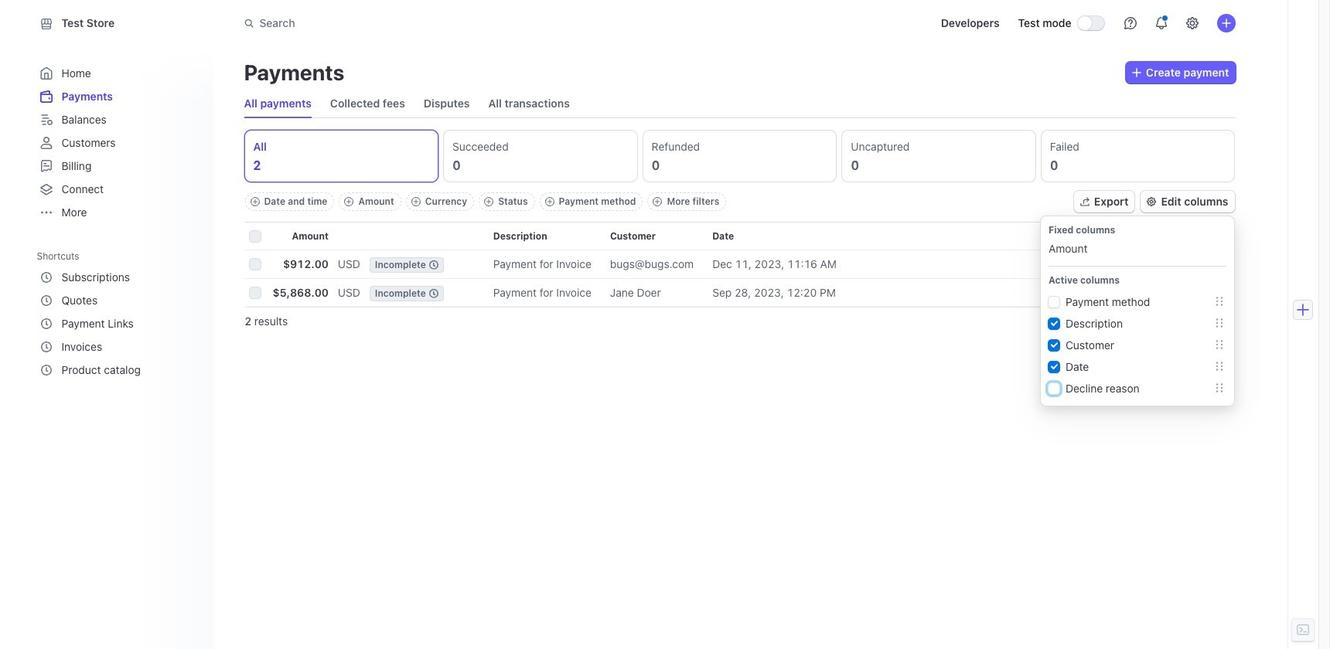 Task type: vqa. For each thing, say whether or not it's contained in the screenshot.
Select All "checkbox"
yes



Task type: describe. For each thing, give the bounding box(es) containing it.
stripe apps image
[[1294, 301, 1313, 320]]

add amount image
[[345, 197, 354, 207]]

1 vertical spatial tab list
[[242, 128, 1238, 185]]

add date and time image
[[250, 197, 260, 207]]

0 vertical spatial tab list
[[244, 90, 570, 118]]

help image
[[1125, 17, 1137, 29]]

2 select item checkbox from the top
[[250, 288, 260, 299]]

Test mode checkbox
[[1078, 16, 1104, 30]]

settings image
[[1186, 17, 1199, 29]]

1 select item checkbox from the top
[[250, 259, 260, 270]]

Select All checkbox
[[250, 231, 260, 242]]

add payment method image
[[545, 197, 554, 207]]

Search text field
[[235, 9, 671, 38]]



Task type: locate. For each thing, give the bounding box(es) containing it.
shortcuts element
[[37, 245, 201, 382], [37, 266, 198, 382]]

manage shortcuts image
[[185, 251, 195, 261]]

None checkbox
[[1049, 297, 1060, 308], [1049, 340, 1060, 351], [1049, 362, 1060, 373], [1049, 297, 1060, 308], [1049, 340, 1060, 351], [1049, 362, 1060, 373]]

core navigation links element
[[37, 62, 198, 224]]

add status image
[[484, 197, 494, 207]]

add currency image
[[411, 197, 421, 207]]

0 vertical spatial select item checkbox
[[250, 259, 260, 270]]

notifications image
[[1155, 17, 1168, 29]]

1 shortcuts element from the top
[[37, 245, 201, 382]]

toolbar
[[245, 193, 727, 211]]

None search field
[[235, 9, 671, 38]]

1 vertical spatial select item checkbox
[[250, 288, 260, 299]]

Select item checkbox
[[250, 259, 260, 270], [250, 288, 260, 299]]

None checkbox
[[1049, 319, 1060, 330], [1049, 384, 1060, 395], [1049, 319, 1060, 330], [1049, 384, 1060, 395]]

2 shortcuts element from the top
[[37, 266, 198, 382]]

add more filters image
[[653, 197, 663, 207]]

tab list
[[244, 90, 570, 118], [242, 128, 1238, 185]]



